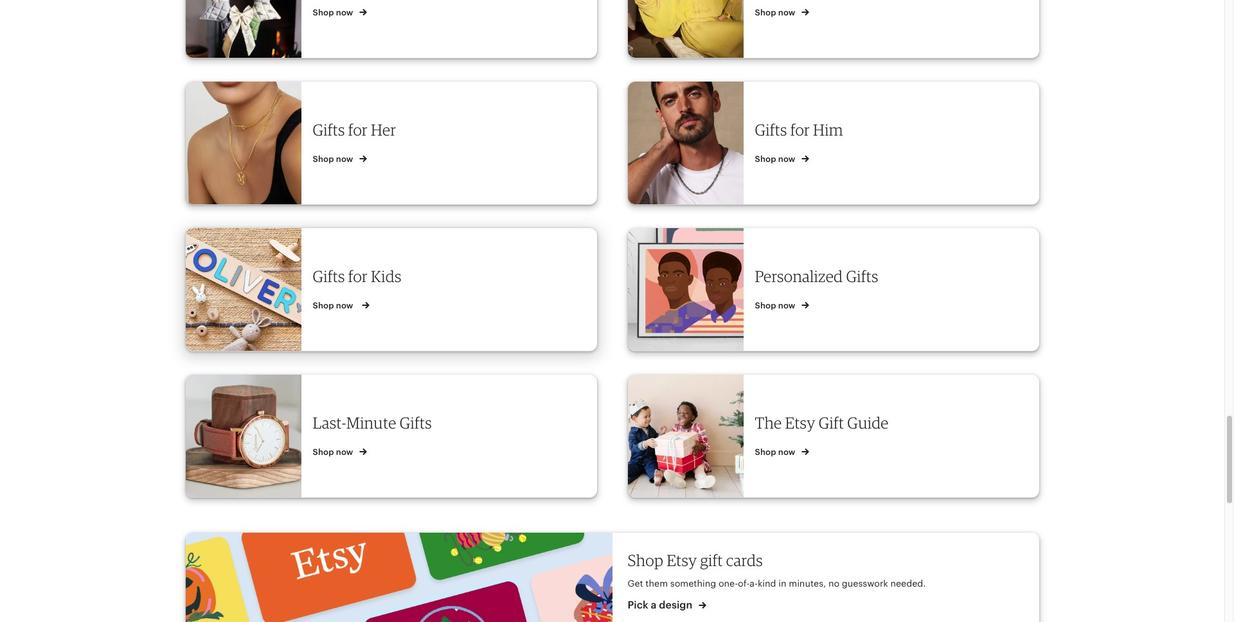 Task type: locate. For each thing, give the bounding box(es) containing it.
now for the etsy gift guide
[[779, 448, 796, 457]]

1 vertical spatial etsy
[[667, 551, 697, 570]]

etsy
[[786, 414, 816, 433], [667, 551, 697, 570]]

shop now link
[[186, 0, 597, 59], [628, 0, 1040, 59]]

now for last-minute gifts
[[336, 448, 353, 457]]

shop now for gifts for him
[[755, 154, 798, 164]]

shop
[[313, 8, 334, 17], [755, 8, 777, 17], [313, 154, 334, 164], [755, 154, 777, 164], [313, 301, 334, 311], [755, 301, 777, 311], [313, 448, 334, 457], [755, 448, 777, 457], [628, 551, 664, 570]]

shop now for gifts for her
[[313, 154, 356, 164]]

gifts for gifts for him
[[755, 120, 788, 140]]

now for gifts for her
[[336, 154, 353, 164]]

0 horizontal spatial etsy
[[667, 551, 697, 570]]

personalized gifts
[[755, 267, 879, 286]]

gifts left him
[[755, 120, 788, 140]]

minute
[[346, 414, 397, 433]]

for
[[348, 120, 368, 140], [791, 120, 810, 140], [348, 267, 368, 286]]

gifts for her
[[313, 120, 396, 140]]

gifts left kids
[[313, 267, 345, 286]]

1 horizontal spatial shop now link
[[628, 0, 1040, 59]]

gift
[[701, 551, 723, 570]]

something
[[671, 579, 717, 589]]

for left him
[[791, 120, 810, 140]]

gifts
[[313, 120, 345, 140], [755, 120, 788, 140], [313, 267, 345, 286], [847, 267, 879, 286], [400, 414, 432, 433]]

personalized
[[755, 267, 843, 286]]

shop now
[[313, 8, 356, 17], [755, 8, 798, 17], [313, 154, 356, 164], [755, 154, 798, 164], [313, 301, 356, 311], [755, 301, 798, 311], [313, 448, 356, 457], [755, 448, 798, 457]]

the etsy gift guide
[[755, 414, 889, 433]]

last-
[[313, 414, 346, 433]]

pick a design
[[628, 599, 695, 611]]

1 shop now link from the left
[[186, 0, 597, 59]]

etsy left gift
[[786, 414, 816, 433]]

etsy up something
[[667, 551, 697, 570]]

for left kids
[[348, 267, 368, 286]]

for for him
[[791, 120, 810, 140]]

shop for personalized gifts
[[755, 301, 777, 311]]

pick
[[628, 599, 649, 611]]

now for gifts for kids
[[336, 301, 353, 311]]

one-
[[719, 579, 738, 589]]

0 vertical spatial etsy
[[786, 414, 816, 433]]

get
[[628, 579, 644, 589]]

gifts left her
[[313, 120, 345, 140]]

etsy for the
[[786, 414, 816, 433]]

for for her
[[348, 120, 368, 140]]

1 horizontal spatial etsy
[[786, 414, 816, 433]]

needed.
[[891, 579, 926, 589]]

gift
[[819, 414, 845, 433]]

them
[[646, 579, 668, 589]]

shop for gifts for kids
[[313, 301, 334, 311]]

shop for last-minute gifts
[[313, 448, 334, 457]]

gifts for gifts for her
[[313, 120, 345, 140]]

0 horizontal spatial shop now link
[[186, 0, 597, 59]]

now for personalized gifts
[[779, 301, 796, 311]]

now
[[336, 8, 353, 17], [779, 8, 796, 17], [336, 154, 353, 164], [779, 154, 796, 164], [336, 301, 353, 311], [779, 301, 796, 311], [336, 448, 353, 457], [779, 448, 796, 457]]

cards
[[727, 551, 763, 570]]

kids
[[371, 267, 402, 286]]

for left her
[[348, 120, 368, 140]]

gifts right minute
[[400, 414, 432, 433]]



Task type: vqa. For each thing, say whether or not it's contained in the screenshot.
Shop
yes



Task type: describe. For each thing, give the bounding box(es) containing it.
gifts right personalized
[[847, 267, 879, 286]]

gifts for him
[[755, 120, 844, 140]]

gifts for kids
[[313, 267, 402, 286]]

now for gifts for him
[[779, 154, 796, 164]]

in
[[779, 579, 787, 589]]

a-
[[750, 579, 758, 589]]

the
[[755, 414, 782, 433]]

of-
[[738, 579, 750, 589]]

get them something one-of-a-kind in minutes, no guesswork needed.
[[628, 579, 926, 589]]

her
[[371, 120, 396, 140]]

guesswork
[[842, 579, 889, 589]]

for for kids
[[348, 267, 368, 286]]

shop now for last-minute gifts
[[313, 448, 356, 457]]

shop for gifts for her
[[313, 154, 334, 164]]

design
[[659, 599, 693, 611]]

shop now for the etsy gift guide
[[755, 448, 798, 457]]

shop for gifts for him
[[755, 154, 777, 164]]

gifts for gifts for kids
[[313, 267, 345, 286]]

minutes,
[[789, 579, 827, 589]]

him
[[814, 120, 844, 140]]

etsy gift card image image
[[186, 533, 613, 623]]

shop now for personalized gifts
[[755, 301, 798, 311]]

shop etsy gift cards
[[628, 551, 763, 570]]

kind
[[758, 579, 777, 589]]

etsy for shop
[[667, 551, 697, 570]]

no
[[829, 579, 840, 589]]

2 shop now link from the left
[[628, 0, 1040, 59]]

last-minute gifts
[[313, 414, 432, 433]]

shop now for gifts for kids
[[313, 301, 356, 311]]

shop for the etsy gift guide
[[755, 448, 777, 457]]

a
[[651, 599, 657, 611]]

guide
[[848, 414, 889, 433]]



